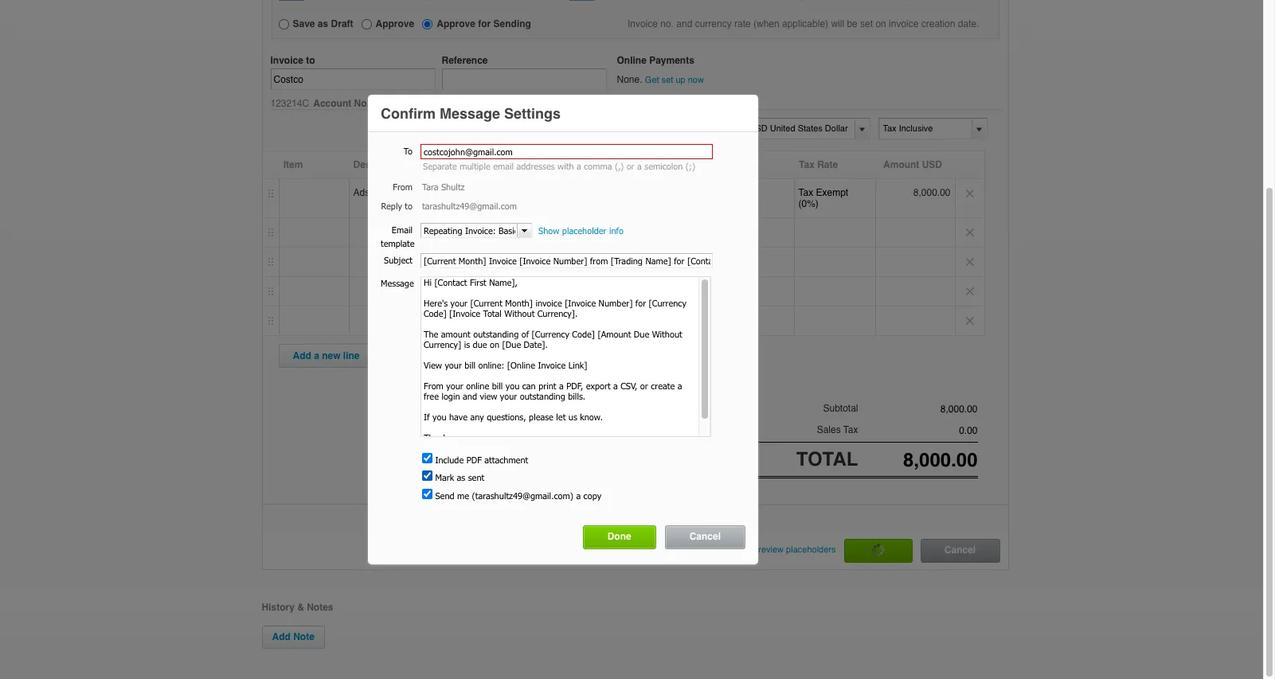Task type: locate. For each thing, give the bounding box(es) containing it.
1 vertical spatial add
[[272, 632, 291, 643]]

none.
[[617, 74, 642, 85]]

0 horizontal spatial approve
[[376, 18, 414, 29]]

0 vertical spatial message
[[440, 105, 500, 122]]

as left sent
[[457, 473, 465, 483]]

add a new line link
[[283, 345, 369, 367]]

Save as Draft radio
[[278, 19, 289, 29]]

tax
[[799, 160, 815, 171], [798, 187, 813, 199], [843, 424, 858, 435]]

to down save
[[306, 55, 315, 66]]

to
[[404, 146, 413, 156]]

rate
[[734, 18, 751, 29]]

add a new line
[[293, 351, 360, 362]]

addresses
[[516, 161, 555, 171]]

add note link
[[262, 626, 325, 649]]

account for account
[[680, 160, 718, 171]]

draft
[[331, 18, 353, 29]]

1 vertical spatial invoice
[[270, 55, 303, 66]]

message
[[440, 105, 500, 122], [381, 278, 414, 288]]

online payments
[[617, 55, 694, 66]]

1 horizontal spatial to
[[405, 200, 413, 211]]

1 vertical spatial tax
[[798, 187, 813, 199]]

pdf
[[466, 455, 482, 465]]

0 vertical spatial to
[[306, 55, 315, 66]]

1 horizontal spatial message
[[440, 105, 500, 122]]

0 vertical spatial tax
[[799, 160, 815, 171]]

approve left for
[[437, 18, 475, 29]]

tax for tax exempt (0%)
[[798, 187, 813, 199]]

add for add a new line
[[293, 351, 311, 362]]

1 horizontal spatial account
[[680, 160, 718, 171]]

1 vertical spatial delete line item image
[[955, 307, 984, 336]]

0 horizontal spatial cancel
[[689, 531, 721, 542]]

history
[[262, 602, 295, 613]]

cancel link
[[921, 540, 999, 562]]

1 vertical spatial account
[[680, 160, 718, 171]]

0 horizontal spatial account
[[313, 98, 351, 109]]

invoice
[[627, 18, 658, 29], [270, 55, 303, 66]]

invoice left no.
[[627, 18, 658, 29]]

line
[[343, 351, 360, 362]]

preview
[[753, 545, 784, 555]]

approve for approve for sending
[[437, 18, 475, 29]]

delete line item image
[[955, 219, 984, 247], [955, 248, 984, 277], [955, 277, 984, 306]]

message up multiple
[[440, 105, 500, 122]]

approve for sending
[[437, 18, 531, 29]]

account left no.
[[313, 98, 351, 109]]

1 vertical spatial set
[[662, 75, 673, 85]]

approve right approve option
[[376, 18, 414, 29]]

add left note
[[272, 632, 291, 643]]

add left new
[[293, 351, 311, 362]]

invoice to
[[270, 55, 315, 66]]

1 vertical spatial delete line item image
[[955, 248, 984, 277]]

loading... image
[[872, 544, 884, 557]]

as for sent
[[457, 473, 465, 483]]

tax for tax rate
[[799, 160, 815, 171]]

to right reply
[[405, 200, 413, 211]]

from
[[393, 181, 413, 192]]

separate
[[423, 161, 457, 171]]

show placeholder info
[[538, 225, 624, 235]]

0 horizontal spatial message
[[381, 278, 414, 288]]

(,)
[[615, 161, 624, 171]]

set left on
[[860, 18, 873, 29]]

tax inside tax exempt (0%)
[[798, 187, 813, 199]]

tax exempt (0%)
[[798, 187, 848, 210]]

1 horizontal spatial add
[[293, 351, 311, 362]]

2 vertical spatial delete line item image
[[955, 277, 984, 306]]

set inside none. get set up now
[[662, 75, 673, 85]]

as
[[318, 18, 328, 29], [457, 473, 465, 483]]

0 vertical spatial delete line item image
[[955, 219, 984, 247]]

0 horizontal spatial to
[[306, 55, 315, 66]]

1 horizontal spatial approve
[[437, 18, 475, 29]]

reference
[[442, 55, 488, 66]]

tax rate
[[799, 160, 838, 171]]

0 horizontal spatial add
[[272, 632, 291, 643]]

to
[[306, 55, 315, 66], [405, 200, 413, 211]]

0 vertical spatial invoice
[[627, 18, 658, 29]]

message down subject
[[381, 278, 414, 288]]

3 delete line item image from the top
[[955, 277, 984, 306]]

delete line item image
[[955, 179, 984, 208], [955, 307, 984, 336]]

attachment
[[484, 455, 528, 465]]

0 vertical spatial add
[[293, 351, 311, 362]]

invoice down save as draft radio
[[270, 55, 303, 66]]

1 vertical spatial cancel
[[944, 545, 976, 556]]

and
[[676, 18, 692, 29]]

sales
[[817, 424, 841, 435]]

0 vertical spatial account
[[313, 98, 351, 109]]

tara shultz
[[422, 181, 465, 192]]

0 horizontal spatial invoice
[[270, 55, 303, 66]]

sales tax
[[817, 424, 858, 435]]

account up -
[[680, 160, 718, 171]]

0 vertical spatial delete line item image
[[955, 179, 984, 208]]

get
[[645, 75, 659, 85]]

None checkbox
[[422, 489, 432, 499]]

1 horizontal spatial cancel
[[944, 545, 976, 556]]

notes
[[307, 602, 333, 613]]

&
[[297, 602, 304, 613]]

a left new
[[314, 351, 319, 362]]

None text field
[[278, 0, 304, 1], [745, 119, 853, 139], [879, 119, 986, 139], [858, 404, 978, 415], [278, 0, 304, 1], [745, 119, 853, 139], [879, 119, 986, 139], [858, 404, 978, 415]]

applicable)
[[782, 18, 828, 29]]

tax left rate
[[799, 160, 815, 171]]

6000
[[680, 187, 701, 199]]

include pdf attachment
[[432, 455, 528, 465]]

for
[[478, 18, 491, 29]]

cancel
[[689, 531, 721, 542], [944, 545, 976, 556]]

description
[[353, 160, 406, 171]]

1 vertical spatial message
[[381, 278, 414, 288]]

1 horizontal spatial invoice
[[627, 18, 658, 29]]

account
[[313, 98, 351, 109], [680, 160, 718, 171]]

mark
[[435, 473, 454, 483]]

1 vertical spatial to
[[405, 200, 413, 211]]

approve
[[376, 18, 414, 29], [437, 18, 475, 29]]

a
[[577, 161, 581, 171], [637, 161, 642, 171], [314, 351, 319, 362], [576, 491, 581, 501]]

as left draft
[[318, 18, 328, 29]]

1 vertical spatial as
[[457, 473, 465, 483]]

0 vertical spatial as
[[318, 18, 328, 29]]

sent
[[468, 473, 484, 483]]

as for draft
[[318, 18, 328, 29]]

2 approve from the left
[[437, 18, 475, 29]]

multiple
[[460, 161, 490, 171]]

0 vertical spatial set
[[860, 18, 873, 29]]

None text field
[[270, 69, 435, 90], [421, 144, 713, 159], [421, 223, 517, 237], [421, 253, 713, 268], [858, 425, 978, 436], [858, 449, 978, 471], [270, 69, 435, 90], [421, 144, 713, 159], [421, 223, 517, 237], [421, 253, 713, 268], [858, 425, 978, 436], [858, 449, 978, 471]]

creation
[[921, 18, 955, 29]]

0 horizontal spatial set
[[662, 75, 673, 85]]

email
[[392, 224, 413, 235]]

subtotal
[[823, 403, 858, 414]]

2 vertical spatial tax
[[843, 424, 858, 435]]

1 horizontal spatial set
[[860, 18, 873, 29]]

1 delete line item image from the top
[[955, 179, 984, 208]]

1 horizontal spatial as
[[457, 473, 465, 483]]

tax left exempt
[[798, 187, 813, 199]]

approve for approve
[[376, 18, 414, 29]]

a right with
[[577, 161, 581, 171]]

preview placeholders link
[[753, 539, 836, 561]]

exempt
[[816, 187, 848, 199]]

tax right sales
[[843, 424, 858, 435]]

0 horizontal spatial as
[[318, 18, 328, 29]]

placeholders
[[786, 545, 836, 555]]

set left the up
[[662, 75, 673, 85]]

placeholder
[[562, 225, 606, 235]]

more add line options... image
[[374, 355, 380, 358]]

1 approve from the left
[[376, 18, 414, 29]]

amounts
[[688, 123, 723, 133]]

qty
[[534, 160, 550, 171]]

None checkbox
[[422, 453, 432, 463], [422, 471, 432, 481], [422, 453, 432, 463], [422, 471, 432, 481]]

Approve radio
[[361, 19, 372, 29]]



Task type: vqa. For each thing, say whether or not it's contained in the screenshot.
The Approve For Sending
yes



Task type: describe. For each thing, give the bounding box(es) containing it.
2 delete line item image from the top
[[955, 307, 984, 336]]

amounts are:
[[688, 123, 740, 133]]

no.
[[660, 18, 674, 29]]

tarashultz49@gmail.com
[[422, 200, 517, 211]]

currency
[[695, 18, 732, 29]]

account no.
[[313, 98, 372, 109]]

be
[[847, 18, 858, 29]]

settings
[[504, 105, 561, 122]]

(;)
[[686, 161, 695, 171]]

Hi [Contact First Name],  Here's your [Current Month] invoice [Invoice Number] for [Currency Code] [Invoice Total Without Currency].  The amount outstanding of [Currency Code] [Amount Due Without Currency] is due on [Due Date].  View your bill online: [Online Invoice Link]  From your online bill you can print a PDF, export a CSV, or create a free login and view your outstanding bills.  If you have any questions, please let us know.  Thanks, [Trading Name] text field
[[421, 276, 711, 437]]

unit price
[[568, 160, 612, 171]]

unit
[[568, 160, 586, 171]]

payments
[[649, 55, 694, 66]]

save
[[293, 18, 315, 29]]

add note
[[272, 632, 314, 643]]

template
[[381, 238, 415, 249]]

comma
[[584, 161, 612, 171]]

with
[[558, 161, 574, 171]]

2 delete line item image from the top
[[955, 248, 984, 277]]

amount
[[883, 160, 919, 171]]

amount usd
[[883, 160, 942, 171]]

advertising
[[709, 187, 756, 199]]

8,000.00
[[913, 187, 951, 199]]

up
[[676, 75, 685, 85]]

account for account no.
[[313, 98, 351, 109]]

me
[[457, 491, 469, 501]]

a left copy
[[576, 491, 581, 501]]

invoice no.                                                            and currency rate (when applicable)                                                          will be set on invoice creation date.
[[627, 18, 979, 29]]

disc
[[632, 160, 652, 171]]

date.
[[958, 18, 979, 29]]

info
[[609, 225, 624, 235]]

(0%)
[[798, 199, 819, 210]]

to for invoice to
[[306, 55, 315, 66]]

123214c
[[270, 98, 309, 109]]

are:
[[725, 123, 740, 133]]

now
[[688, 75, 704, 85]]

save as draft
[[293, 18, 353, 29]]

history & notes
[[262, 602, 333, 613]]

%
[[655, 160, 663, 171]]

price
[[589, 160, 612, 171]]

sending
[[493, 18, 531, 29]]

invoice for invoice to
[[270, 55, 303, 66]]

1 delete line item image from the top
[[955, 219, 984, 247]]

total
[[796, 448, 858, 470]]

done
[[607, 531, 631, 542]]

6000 - advertising
[[680, 187, 756, 199]]

send
[[435, 491, 454, 501]]

separate multiple email addresses with a comma (,) or a semicolon (;)
[[423, 161, 695, 171]]

reply
[[381, 200, 402, 211]]

or
[[626, 161, 634, 171]]

shultz
[[441, 181, 465, 192]]

Due Date text field
[[569, 0, 595, 1]]

disc %
[[632, 160, 663, 171]]

-
[[704, 187, 707, 199]]

(tarashultz49@gmail.com)
[[472, 491, 573, 501]]

item
[[283, 160, 303, 171]]

confirm
[[381, 105, 436, 122]]

on
[[876, 18, 886, 29]]

copy
[[583, 491, 601, 501]]

mark as sent
[[432, 473, 484, 483]]

note
[[293, 632, 314, 643]]

rate
[[817, 160, 838, 171]]

Approve for Sending radio
[[422, 19, 433, 29]]

add for add note
[[272, 632, 291, 643]]

(when
[[753, 18, 779, 29]]

none. get set up now
[[617, 74, 704, 85]]

usd
[[922, 160, 942, 171]]

Reference text field
[[442, 69, 606, 90]]

0 vertical spatial cancel
[[689, 531, 721, 542]]

a right or
[[637, 161, 642, 171]]

online
[[617, 55, 647, 66]]

get set up now link
[[645, 75, 704, 85]]

to for reply to
[[405, 200, 413, 211]]

no.
[[354, 98, 369, 109]]

email
[[493, 161, 514, 171]]

invoice
[[889, 18, 919, 29]]

will
[[831, 18, 844, 29]]

include
[[435, 455, 464, 465]]

send me (tarashultz49@gmail.com) a copy
[[432, 491, 601, 501]]

cancel button
[[689, 531, 737, 542]]

new
[[322, 351, 340, 362]]

show placeholder info link
[[538, 225, 624, 235]]

invoice for invoice no.                                                            and currency rate (when applicable)                                                          will be set on invoice creation date.
[[627, 18, 658, 29]]

subject
[[384, 255, 413, 265]]

email template
[[381, 224, 415, 249]]



